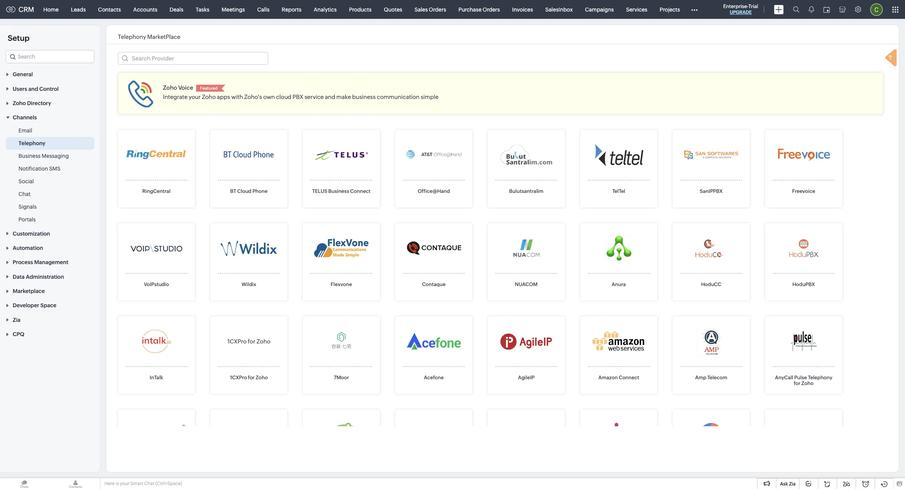 Task type: describe. For each thing, give the bounding box(es) containing it.
chat inside channels region
[[19, 191, 31, 198]]

trial
[[749, 3, 759, 9]]

(ctrl+space)
[[156, 481, 182, 487]]

portals
[[19, 217, 36, 223]]

messaging
[[42, 153, 69, 159]]

process management button
[[0, 255, 100, 270]]

campaigns
[[585, 6, 614, 13]]

business messaging
[[19, 153, 69, 159]]

notification sms link
[[19, 165, 61, 173]]

marketplace
[[13, 288, 45, 295]]

calls
[[257, 6, 270, 13]]

data administration
[[13, 274, 64, 280]]

developer space
[[13, 303, 56, 309]]

deals
[[170, 6, 183, 13]]

services link
[[620, 0, 654, 19]]

contacts
[[98, 6, 121, 13]]

marketplace button
[[0, 284, 100, 298]]

signals
[[19, 204, 37, 210]]

projects
[[660, 6, 680, 13]]

management
[[34, 260, 68, 266]]

profile element
[[866, 0, 888, 19]]

tasks link
[[190, 0, 216, 19]]

ask
[[780, 482, 788, 487]]

zoho directory button
[[0, 96, 100, 110]]

users
[[13, 86, 27, 92]]

calendar image
[[824, 6, 830, 13]]

search element
[[789, 0, 804, 19]]

channels button
[[0, 110, 100, 125]]

channels
[[13, 115, 37, 121]]

signals element
[[804, 0, 819, 19]]

meetings link
[[216, 0, 251, 19]]

here
[[104, 481, 115, 487]]

cpq button
[[0, 327, 100, 342]]

users and control button
[[0, 81, 100, 96]]

users and control
[[13, 86, 59, 92]]

analytics link
[[308, 0, 343, 19]]

here is your smart chat (ctrl+space)
[[104, 481, 182, 487]]

space
[[40, 303, 56, 309]]

search image
[[793, 6, 800, 13]]

telephony link
[[19, 140, 45, 147]]

accounts link
[[127, 0, 164, 19]]

profile image
[[871, 3, 883, 16]]

tasks
[[196, 6, 209, 13]]

salesinbox link
[[539, 0, 579, 19]]

ask zia
[[780, 482, 796, 487]]

business messaging link
[[19, 152, 69, 160]]

leads
[[71, 6, 86, 13]]

automation button
[[0, 241, 100, 255]]

home link
[[37, 0, 65, 19]]

zoho directory
[[13, 100, 51, 106]]

services
[[626, 6, 648, 13]]

notification
[[19, 166, 48, 172]]

salesinbox
[[546, 6, 573, 13]]

automation
[[13, 245, 43, 251]]

smart
[[130, 481, 143, 487]]

customization
[[13, 231, 50, 237]]

developer space button
[[0, 298, 100, 313]]

contacts link
[[92, 0, 127, 19]]

business
[[19, 153, 41, 159]]



Task type: vqa. For each thing, say whether or not it's contained in the screenshot.
setup
yes



Task type: locate. For each thing, give the bounding box(es) containing it.
zia up 'cpq'
[[13, 317, 20, 323]]

home
[[43, 6, 59, 13]]

developer
[[13, 303, 39, 309]]

telephony
[[19, 140, 45, 147]]

calls link
[[251, 0, 276, 19]]

upgrade
[[730, 10, 752, 15]]

portals link
[[19, 216, 36, 224]]

crm link
[[6, 5, 34, 13]]

social
[[19, 179, 34, 185]]

meetings
[[222, 6, 245, 13]]

2 orders from the left
[[483, 6, 500, 13]]

signals link
[[19, 203, 37, 211]]

Search text field
[[6, 50, 94, 63]]

0 horizontal spatial chat
[[19, 191, 31, 198]]

invoices link
[[506, 0, 539, 19]]

channels region
[[0, 125, 100, 226]]

zia button
[[0, 313, 100, 327]]

and
[[28, 86, 38, 92]]

purchase orders link
[[452, 0, 506, 19]]

directory
[[27, 100, 51, 106]]

1 orders from the left
[[429, 6, 446, 13]]

general button
[[0, 67, 100, 81]]

create menu element
[[770, 0, 789, 19]]

social link
[[19, 178, 34, 186]]

contacts image
[[51, 479, 100, 490]]

is
[[116, 481, 119, 487]]

quotes
[[384, 6, 402, 13]]

enterprise-trial upgrade
[[724, 3, 759, 15]]

reports
[[282, 6, 302, 13]]

1 horizontal spatial orders
[[483, 6, 500, 13]]

1 vertical spatial zia
[[789, 482, 796, 487]]

reports link
[[276, 0, 308, 19]]

purchase orders
[[459, 6, 500, 13]]

sales
[[415, 6, 428, 13]]

process
[[13, 260, 33, 266]]

orders
[[429, 6, 446, 13], [483, 6, 500, 13]]

analytics
[[314, 6, 337, 13]]

0 vertical spatial zia
[[13, 317, 20, 323]]

deals link
[[164, 0, 190, 19]]

products
[[349, 6, 372, 13]]

chat right "smart"
[[144, 481, 155, 487]]

None field
[[6, 50, 94, 63]]

Other Modules field
[[686, 3, 703, 16]]

1 horizontal spatial chat
[[144, 481, 155, 487]]

process management
[[13, 260, 68, 266]]

projects link
[[654, 0, 686, 19]]

0 horizontal spatial zia
[[13, 317, 20, 323]]

administration
[[26, 274, 64, 280]]

invoices
[[512, 6, 533, 13]]

customization button
[[0, 226, 100, 241]]

notification sms
[[19, 166, 61, 172]]

1 horizontal spatial zia
[[789, 482, 796, 487]]

email
[[19, 128, 32, 134]]

enterprise-
[[724, 3, 749, 9]]

orders for purchase orders
[[483, 6, 500, 13]]

0 horizontal spatial orders
[[429, 6, 446, 13]]

campaigns link
[[579, 0, 620, 19]]

your
[[120, 481, 129, 487]]

general
[[13, 71, 33, 78]]

data
[[13, 274, 25, 280]]

zia right ask
[[789, 482, 796, 487]]

crm
[[19, 5, 34, 13]]

signals image
[[809, 6, 814, 13]]

accounts
[[133, 6, 157, 13]]

chats image
[[0, 479, 49, 490]]

products link
[[343, 0, 378, 19]]

zia inside dropdown button
[[13, 317, 20, 323]]

sms
[[49, 166, 61, 172]]

chat link
[[19, 191, 31, 198]]

1 vertical spatial chat
[[144, 481, 155, 487]]

control
[[39, 86, 59, 92]]

chat
[[19, 191, 31, 198], [144, 481, 155, 487]]

email link
[[19, 127, 32, 135]]

zia
[[13, 317, 20, 323], [789, 482, 796, 487]]

leads link
[[65, 0, 92, 19]]

purchase
[[459, 6, 482, 13]]

orders for sales orders
[[429, 6, 446, 13]]

orders right sales
[[429, 6, 446, 13]]

cpq
[[13, 332, 24, 338]]

create menu image
[[774, 5, 784, 14]]

sales orders
[[415, 6, 446, 13]]

orders right "purchase"
[[483, 6, 500, 13]]

data administration button
[[0, 270, 100, 284]]

quotes link
[[378, 0, 409, 19]]

0 vertical spatial chat
[[19, 191, 31, 198]]

chat down social
[[19, 191, 31, 198]]

setup
[[8, 34, 29, 42]]



